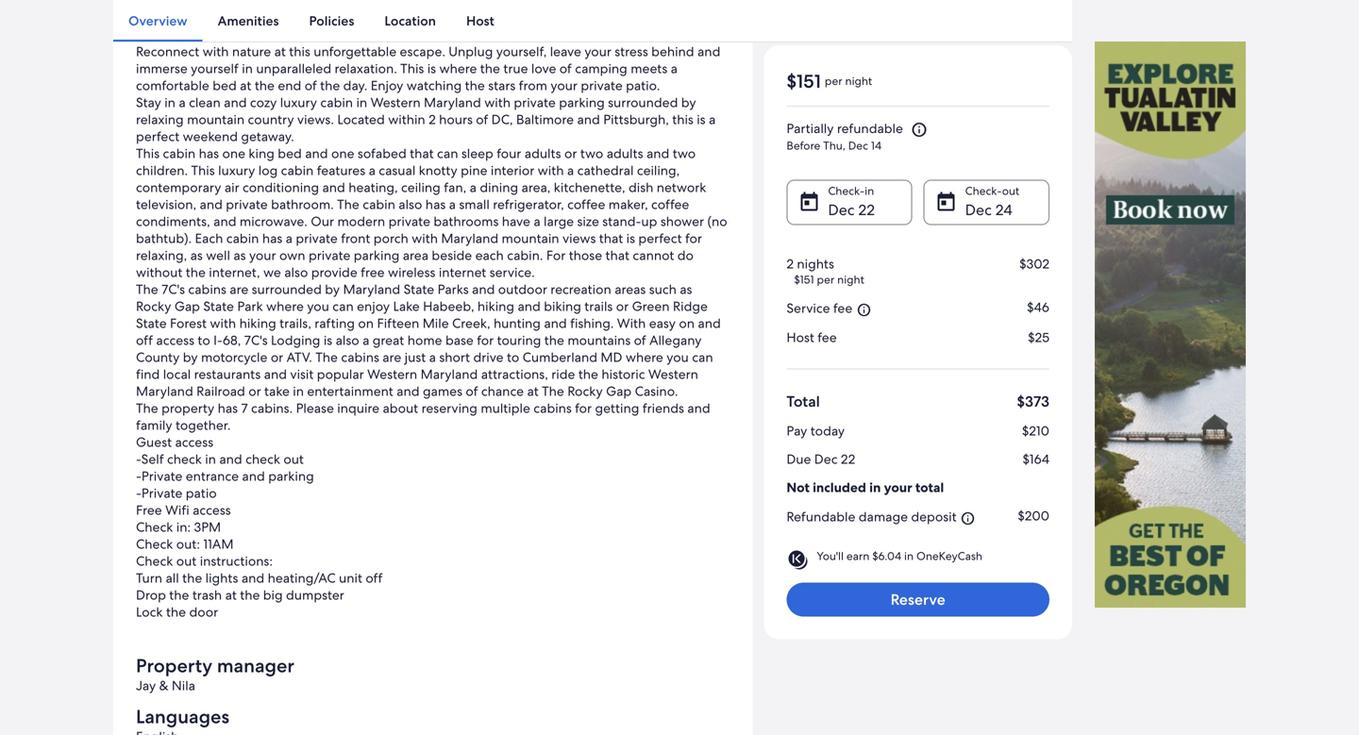 Task type: vqa. For each thing, say whether or not it's contained in the screenshot.
hotel to the middle
no



Task type: describe. For each thing, give the bounding box(es) containing it.
a right have
[[534, 213, 541, 230]]

at right chance
[[527, 383, 539, 400]]

and left visit on the left
[[264, 366, 287, 383]]

of right love
[[560, 60, 572, 77]]

and up dish
[[647, 145, 670, 162]]

day.
[[343, 77, 367, 94]]

those
[[569, 247, 602, 264]]

0 vertical spatial also
[[399, 196, 422, 213]]

patio
[[186, 485, 217, 502]]

ceiling,
[[637, 162, 680, 179]]

0 vertical spatial perfect
[[136, 128, 180, 145]]

2 vertical spatial also
[[336, 332, 359, 349]]

casual
[[379, 162, 416, 179]]

allegany
[[650, 332, 702, 349]]

great
[[373, 332, 404, 349]]

private left patio.
[[581, 77, 623, 94]]

0 vertical spatial bed
[[213, 77, 237, 94]]

getaway.
[[241, 128, 294, 145]]

the right lock
[[166, 604, 186, 621]]

included
[[813, 479, 866, 496]]

1 vertical spatial access
[[175, 434, 213, 451]]

1 adults from the left
[[525, 145, 561, 162]]

local
[[163, 366, 191, 383]]

at right nature
[[274, 43, 286, 60]]

2 horizontal spatial for
[[685, 230, 702, 247]]

refundable damage deposit button
[[787, 507, 976, 526]]

a left great
[[363, 332, 369, 349]]

of left dc, at the top
[[476, 111, 488, 128]]

lights
[[205, 570, 238, 587]]

your right 'leave'
[[585, 43, 612, 60]]

maryland down small
[[441, 230, 498, 247]]

0 vertical spatial this
[[289, 43, 310, 60]]

0 horizontal spatial to
[[198, 332, 210, 349]]

short
[[439, 349, 470, 366]]

not included in your total
[[787, 479, 944, 496]]

refundable damage deposit
[[787, 508, 957, 525]]

with down true
[[484, 94, 511, 111]]

overview
[[128, 12, 187, 29]]

at right trash
[[225, 587, 237, 604]]

has up contemporary
[[199, 145, 219, 162]]

a left clean
[[179, 94, 186, 111]]

with up nature
[[252, 12, 291, 36]]

entrance
[[186, 468, 239, 485]]

western down allegany
[[648, 366, 698, 383]]

0 horizontal spatial rocky
[[136, 298, 171, 315]]

the down biking
[[544, 332, 564, 349]]

0 vertical spatial cabins
[[188, 281, 226, 298]]

0 horizontal spatial state
[[136, 315, 167, 332]]

private down "guest"
[[142, 468, 183, 485]]

maryland up reserving
[[421, 366, 478, 383]]

cabin up contemporary
[[163, 145, 196, 162]]

and down together.
[[219, 451, 242, 468]]

pay
[[787, 423, 807, 439]]

dec left 14
[[848, 138, 868, 153]]

well
[[206, 247, 230, 264]]

free
[[361, 264, 385, 281]]

relaxation.
[[335, 60, 397, 77]]

just
[[405, 349, 426, 366]]

the left day. on the left of page
[[320, 77, 340, 94]]

the left end
[[255, 77, 275, 94]]

per inside 2 nights $151 per night
[[817, 272, 835, 287]]

1 horizontal spatial state
[[203, 298, 234, 315]]

and right lights
[[241, 570, 264, 587]]

0 horizontal spatial are
[[230, 281, 248, 298]]

0 vertical spatial surrounded
[[608, 94, 678, 111]]

cabin up porch on the top left
[[363, 196, 395, 213]]

in up "refundable damage deposit"
[[869, 479, 881, 496]]

of left easy
[[634, 332, 646, 349]]

dec 24 button
[[924, 180, 1050, 225]]

and right the friends
[[687, 400, 710, 417]]

$200
[[1018, 507, 1050, 524]]

cabin right log
[[281, 162, 314, 179]]

the left trash
[[169, 587, 189, 604]]

condiments,
[[136, 213, 210, 230]]

1 vertical spatial perfect
[[638, 230, 682, 247]]

and up cumberland
[[544, 315, 567, 332]]

stars
[[488, 77, 516, 94]]

such
[[649, 281, 677, 298]]

large
[[544, 213, 574, 230]]

clean
[[189, 94, 221, 111]]

2 check from the top
[[136, 536, 173, 553]]

a left small
[[449, 196, 456, 213]]

0 horizontal spatial out
[[176, 553, 197, 570]]

private down self at the left
[[142, 485, 183, 502]]

within
[[388, 111, 425, 128]]

1 horizontal spatial this
[[672, 111, 694, 128]]

dec 22 button
[[787, 180, 912, 225]]

2 coffee from the left
[[651, 196, 689, 213]]

big
[[263, 587, 283, 604]]

2 vertical spatial for
[[575, 400, 592, 417]]

mountains
[[568, 332, 631, 349]]

the down relaxing,
[[136, 281, 158, 298]]

0 horizontal spatial hiking
[[239, 315, 276, 332]]

due dec 22
[[787, 451, 855, 468]]

conditioning
[[243, 179, 319, 196]]

1 one from the left
[[222, 145, 245, 162]]

1 vertical spatial 7c's
[[244, 332, 268, 349]]

private down love
[[514, 94, 556, 111]]

1 horizontal spatial this
[[191, 162, 215, 179]]

each
[[475, 247, 504, 264]]

private up reconnect
[[136, 12, 196, 36]]

24
[[996, 200, 1013, 220]]

jay
[[136, 677, 156, 694]]

of right the games
[[466, 383, 478, 400]]

cathedral
[[577, 162, 634, 179]]

2 inside private cabin with two full beds. ada accessible. reconnect with nature at this unforgettable escape. unplug yourself, leave your stress behind and immerse yourself in unparalleled relaxation. this is where the true love of camping meets a comfortable bed at the end of the day. enjoy watching the stars from your private patio. stay in a clean and cozy luxury cabin in western maryland with private parking surrounded by relaxing mountain country views. located within 2 hours of dc, baltimore and pittsburgh, this is a perfect weekend getaway. this cabin has one king bed and one sofabed that can sleep four adults or two adults and two children. this luxury log cabin features a casual knotty pine interior with a cathedral ceiling, contemporary air conditioning and heating, ceiling fan, a dining area, kitchenette, dish network television, and private bathroom. the cabin also has a small refrigerator, coffee maker, coffee condiments, and microwave. our modern private bathrooms have a large size stand-up shower (no bathtub). each cabin has a private front porch with maryland mountain views that is perfect for relaxing, as well as your own private parking area beside each cabin. for those that cannot do without the internet, we also provide free wireless internet service. the 7c's cabins are surrounded by maryland state parks and outdoor recreation areas such as rocky gap state park where you can enjoy lake habeeb, hiking and biking trails or green ridge state forest with hiking trails, rafting on fifteen mile creek, hunting and fishing. with easy on and off access to i-68, 7c's lodging is also a great home base for touring the mountains of allegany county by motorcycle or atv. the cabins are just a short drive to cumberland md where you can find local restaurants and visit popular western maryland attractions, ride the historic western maryland railroad or take in entertainment and games of chance at the rocky gap casino. the property has 7 cabins. please inquire about reserving multiple cabins for getting friends and family together. guest access -self check in and check out -private entrance and parking -private patio free wifi access check in: 3pm check out: 11am check out instructions: turn all the lights and heating/ac unit off drop the trash at the big dumpster lock the door
[[429, 111, 436, 128]]

internet
[[439, 264, 486, 281]]

cabin.
[[507, 247, 543, 264]]

or right trails in the left of the page
[[616, 298, 629, 315]]

night inside $151 per night
[[845, 74, 872, 88]]

private down bathroom.
[[296, 230, 338, 247]]

1 horizontal spatial out
[[284, 451, 304, 468]]

1 horizontal spatial cabins
[[341, 349, 379, 366]]

0 horizontal spatial luxury
[[218, 162, 255, 179]]

the down cumberland
[[542, 383, 564, 400]]

0 vertical spatial access
[[156, 332, 194, 349]]

the left well
[[186, 264, 206, 281]]

1 vertical spatial mountain
[[502, 230, 559, 247]]

manager
[[217, 654, 294, 678]]

has down knotty
[[426, 196, 446, 213]]

a left cathedral
[[567, 162, 574, 179]]

$151 inside 2 nights $151 per night
[[794, 272, 814, 287]]

0 horizontal spatial can
[[333, 298, 354, 315]]

and right parks
[[472, 281, 495, 298]]

2 horizontal spatial two
[[673, 145, 696, 162]]

$25
[[1028, 329, 1050, 346]]

stay
[[136, 94, 161, 111]]

out:
[[176, 536, 200, 553]]

1 vertical spatial are
[[383, 349, 401, 366]]

with right interior
[[538, 162, 564, 179]]

in down together.
[[205, 451, 216, 468]]

private down 'our'
[[309, 247, 351, 264]]

getting
[[595, 400, 639, 417]]

park
[[237, 298, 263, 315]]

policies
[[309, 12, 354, 29]]

2 check from the left
[[246, 451, 280, 468]]

0 vertical spatial you
[[307, 298, 329, 315]]

cabin up nature
[[201, 12, 248, 36]]

at down nature
[[240, 77, 251, 94]]

2 one from the left
[[331, 145, 354, 162]]

you'll earn $6.04 in onekeycash
[[817, 549, 983, 564]]

have
[[502, 213, 530, 230]]

2 - from the top
[[136, 468, 142, 485]]

the left 'stars' on the top left of the page
[[465, 77, 485, 94]]

and left biking
[[518, 298, 541, 315]]

1 - from the top
[[136, 451, 141, 468]]

total
[[787, 392, 820, 412]]

2 vertical spatial cabins
[[534, 400, 572, 417]]

about
[[383, 400, 418, 417]]

that right views on the top left of the page
[[599, 230, 623, 247]]

free
[[136, 502, 162, 519]]

1 horizontal spatial luxury
[[280, 94, 317, 111]]

service.
[[490, 264, 535, 281]]

0 horizontal spatial this
[[136, 145, 160, 162]]

is right pittsburgh,
[[697, 111, 706, 128]]

lodging
[[271, 332, 320, 349]]

1 vertical spatial rocky
[[568, 383, 603, 400]]

the left true
[[480, 60, 500, 77]]

a right fan,
[[470, 179, 477, 196]]

the right 'our'
[[337, 196, 359, 213]]

behind
[[651, 43, 694, 60]]

hours
[[439, 111, 473, 128]]

you'll
[[817, 549, 844, 564]]

your left "total"
[[884, 479, 912, 496]]

0 vertical spatial off
[[136, 332, 153, 349]]

the down find
[[136, 400, 158, 417]]

unplug
[[449, 43, 493, 60]]

in right "yourself"
[[242, 60, 253, 77]]

heating,
[[349, 179, 398, 196]]

has left 7
[[218, 400, 238, 417]]

love
[[531, 60, 556, 77]]

2 horizontal spatial parking
[[559, 94, 605, 111]]

1 horizontal spatial by
[[325, 281, 340, 298]]

modern
[[337, 213, 385, 230]]

size
[[577, 213, 599, 230]]

our
[[311, 213, 334, 230]]

1 vertical spatial bed
[[278, 145, 302, 162]]

western down great
[[367, 366, 417, 383]]

1 horizontal spatial to
[[507, 349, 519, 366]]

due
[[787, 451, 811, 468]]

maryland left 'stars' on the top left of the page
[[424, 94, 481, 111]]

together.
[[176, 417, 231, 434]]

trails
[[585, 298, 613, 315]]

and left air
[[200, 196, 223, 213]]

log
[[258, 162, 278, 179]]

$373
[[1017, 392, 1050, 412]]

and right baltimore
[[577, 111, 600, 128]]

popular
[[317, 366, 364, 383]]

air
[[224, 179, 239, 196]]

rafting
[[315, 315, 355, 332]]

has up "we"
[[262, 230, 282, 247]]

meets
[[631, 60, 668, 77]]

1 horizontal spatial can
[[692, 349, 713, 366]]

we
[[263, 264, 281, 281]]

pay today
[[787, 423, 845, 439]]

0 horizontal spatial two
[[295, 12, 329, 36]]

cabin right each
[[226, 230, 259, 247]]

0 horizontal spatial parking
[[268, 468, 314, 485]]

2 horizontal spatial state
[[404, 281, 434, 298]]

lake
[[393, 298, 420, 315]]

dec right due
[[814, 451, 838, 468]]

a left casual
[[369, 162, 376, 179]]

for
[[546, 247, 566, 264]]

without
[[136, 264, 182, 281]]

with right porch on the top left
[[412, 230, 438, 247]]

1 horizontal spatial two
[[580, 145, 603, 162]]

in right $6.04
[[904, 549, 914, 564]]

private up area
[[389, 213, 430, 230]]

contemporary
[[136, 179, 221, 196]]

0 horizontal spatial where
[[266, 298, 304, 315]]

and right entrance
[[242, 468, 265, 485]]

and right easy
[[698, 315, 721, 332]]

weekend
[[183, 128, 238, 145]]

3 check from the top
[[136, 553, 173, 570]]

3pm
[[194, 519, 221, 536]]

chance
[[481, 383, 524, 400]]

overview link
[[113, 0, 203, 42]]

0 horizontal spatial surrounded
[[252, 281, 322, 298]]

up
[[641, 213, 657, 230]]

and left the games
[[397, 383, 420, 400]]

today
[[811, 423, 845, 439]]

your right from
[[551, 77, 578, 94]]

or right 7
[[248, 383, 261, 400]]

3 - from the top
[[136, 485, 142, 502]]

0 vertical spatial by
[[681, 94, 696, 111]]

1 horizontal spatial gap
[[606, 383, 632, 400]]

1 vertical spatial for
[[477, 332, 494, 349]]

door
[[189, 604, 218, 621]]

of right end
[[305, 77, 317, 94]]

1 on from the left
[[358, 315, 374, 332]]

and down views.
[[305, 145, 328, 162]]

hunting
[[494, 315, 541, 332]]

stand-
[[602, 213, 641, 230]]

0 horizontal spatial 7c's
[[162, 281, 185, 298]]



Task type: locate. For each thing, give the bounding box(es) containing it.
0 horizontal spatial this
[[289, 43, 310, 60]]

property
[[136, 654, 212, 678]]

host link
[[451, 0, 510, 42]]

entertainment
[[307, 383, 393, 400]]

2 left hours
[[429, 111, 436, 128]]

$46
[[1027, 299, 1050, 316]]

or left atv.
[[271, 349, 283, 366]]

0 horizontal spatial adults
[[525, 145, 561, 162]]

is left unplug
[[427, 60, 436, 77]]

0 vertical spatial night
[[845, 74, 872, 88]]

22
[[858, 200, 875, 220], [841, 451, 855, 468]]

adults right four
[[525, 145, 561, 162]]

1 horizontal spatial bed
[[278, 145, 302, 162]]

with left nature
[[203, 43, 229, 60]]

in right stay
[[164, 94, 175, 111]]

sleep
[[461, 145, 494, 162]]

stress
[[615, 43, 648, 60]]

off
[[136, 332, 153, 349], [366, 570, 383, 587]]

1 horizontal spatial as
[[234, 247, 246, 264]]

mile
[[423, 315, 449, 332]]

where right park
[[266, 298, 304, 315]]

at
[[274, 43, 286, 60], [240, 77, 251, 94], [527, 383, 539, 400], [225, 587, 237, 604]]

additional information image inside the refundable damage deposit button
[[961, 511, 976, 526]]

a
[[671, 60, 678, 77], [179, 94, 186, 111], [709, 111, 716, 128], [369, 162, 376, 179], [567, 162, 574, 179], [470, 179, 477, 196], [449, 196, 456, 213], [534, 213, 541, 230], [286, 230, 293, 247], [363, 332, 369, 349], [429, 349, 436, 366]]

cabins up entertainment
[[341, 349, 379, 366]]

2 horizontal spatial also
[[399, 196, 422, 213]]

rocky down without
[[136, 298, 171, 315]]

beside
[[432, 247, 472, 264]]

can down "ridge"
[[692, 349, 713, 366]]

out down please
[[284, 451, 304, 468]]

-
[[136, 451, 141, 468], [136, 468, 142, 485], [136, 485, 142, 502]]

0 vertical spatial host
[[466, 12, 494, 29]]

1 vertical spatial per
[[817, 272, 835, 287]]

to
[[198, 332, 210, 349], [507, 349, 519, 366]]

yourself,
[[496, 43, 547, 60]]

1 horizontal spatial parking
[[354, 247, 400, 264]]

0 horizontal spatial by
[[183, 349, 198, 366]]

maryland down county
[[136, 383, 193, 400]]

guest
[[136, 434, 172, 451]]

1 vertical spatial out
[[176, 553, 197, 570]]

2 on from the left
[[679, 315, 695, 332]]

pine
[[461, 162, 488, 179]]

policies link
[[294, 0, 369, 42]]

immerse
[[136, 60, 188, 77]]

wifi
[[165, 502, 189, 519]]

$164
[[1023, 451, 1050, 468]]

2 nights $151 per night
[[787, 255, 864, 287]]

2 vertical spatial access
[[193, 502, 231, 519]]

host for host fee
[[787, 329, 814, 346]]

$151 up service
[[794, 272, 814, 287]]

1 vertical spatial luxury
[[218, 162, 255, 179]]

dec left 24
[[965, 200, 992, 220]]

fifteen
[[377, 315, 419, 332]]

adults
[[525, 145, 561, 162], [607, 145, 643, 162]]

2 vertical spatial by
[[183, 349, 198, 366]]

each
[[195, 230, 223, 247]]

this up end
[[289, 43, 310, 60]]

the left 'big'
[[240, 587, 260, 604]]

are
[[230, 281, 248, 298], [383, 349, 401, 366]]

14
[[871, 138, 882, 153]]

all
[[166, 570, 179, 587]]

is left up
[[626, 230, 635, 247]]

ceiling
[[401, 179, 441, 196]]

0 horizontal spatial you
[[307, 298, 329, 315]]

wireless
[[388, 264, 436, 281]]

private down log
[[226, 196, 268, 213]]

1 horizontal spatial additional information image
[[961, 511, 976, 526]]

1 horizontal spatial where
[[439, 60, 477, 77]]

0 horizontal spatial mountain
[[187, 111, 245, 128]]

list containing overview
[[113, 0, 1072, 42]]

full
[[333, 12, 361, 36]]

0 vertical spatial $151
[[787, 69, 821, 93]]

2 inside 2 nights $151 per night
[[787, 255, 794, 272]]

0 horizontal spatial cabins
[[188, 281, 226, 298]]

&
[[159, 677, 168, 694]]

service fee button
[[787, 299, 872, 318]]

0 horizontal spatial additional information image
[[856, 302, 872, 317]]

to right drive
[[507, 349, 519, 366]]

1 vertical spatial can
[[692, 349, 713, 366]]

on right easy
[[679, 315, 695, 332]]

0 horizontal spatial gap
[[174, 298, 200, 315]]

cumberland
[[523, 349, 597, 366]]

by left i-
[[183, 349, 198, 366]]

bathrooms
[[434, 213, 499, 230]]

1 vertical spatial parking
[[354, 247, 400, 264]]

cabins down ride
[[534, 400, 572, 417]]

0 vertical spatial rocky
[[136, 298, 171, 315]]

please
[[296, 400, 334, 417]]

fee inside button
[[833, 300, 853, 317]]

your left the own
[[249, 247, 276, 264]]

inquire
[[337, 400, 380, 417]]

1 vertical spatial cabins
[[341, 349, 379, 366]]

22 inside button
[[858, 200, 875, 220]]

$151 up partially
[[787, 69, 821, 93]]

per
[[825, 74, 843, 88], [817, 272, 835, 287]]

0 horizontal spatial check
[[167, 451, 202, 468]]

features
[[317, 162, 365, 179]]

$6.04
[[872, 549, 902, 564]]

a right just
[[429, 349, 436, 366]]

cannot
[[633, 247, 674, 264]]

ridge
[[673, 298, 708, 315]]

mountain down the refrigerator,
[[502, 230, 559, 247]]

1 check from the left
[[167, 451, 202, 468]]

0 vertical spatial are
[[230, 281, 248, 298]]

1 vertical spatial host
[[787, 329, 814, 346]]

parking down the camping
[[559, 94, 605, 111]]

- down self at the left
[[136, 485, 142, 502]]

0 horizontal spatial off
[[136, 332, 153, 349]]

2 horizontal spatial by
[[681, 94, 696, 111]]

2 horizontal spatial where
[[626, 349, 663, 366]]

home
[[407, 332, 442, 349]]

1 vertical spatial 22
[[841, 451, 855, 468]]

2 vertical spatial parking
[[268, 468, 314, 485]]

maryland up fifteen
[[343, 281, 400, 298]]

not
[[787, 479, 810, 496]]

cozy
[[250, 94, 277, 111]]

0 horizontal spatial on
[[358, 315, 374, 332]]

languages
[[136, 705, 229, 729]]

additional information image right service fee
[[856, 302, 872, 317]]

fee for host fee
[[818, 329, 837, 346]]

1 vertical spatial by
[[325, 281, 340, 298]]

hiking down 'service.' in the left of the page
[[478, 298, 514, 315]]

1 coffee from the left
[[567, 196, 605, 213]]

0 vertical spatial 7c's
[[162, 281, 185, 298]]

refundable
[[787, 508, 856, 525]]

can left enjoy
[[333, 298, 354, 315]]

you down easy
[[667, 349, 689, 366]]

1 check from the top
[[136, 519, 173, 536]]

in right take
[[293, 383, 304, 400]]

western right day. on the left of page
[[371, 94, 421, 111]]

television,
[[136, 196, 196, 213]]

this down relaxing
[[136, 145, 160, 162]]

0 vertical spatial out
[[284, 451, 304, 468]]

dec up nights
[[828, 200, 855, 220]]

for left (no
[[685, 230, 702, 247]]

state up county
[[136, 315, 167, 332]]

host inside list
[[466, 12, 494, 29]]

1 horizontal spatial coffee
[[651, 196, 689, 213]]

unparalleled
[[256, 60, 331, 77]]

are left just
[[383, 349, 401, 366]]

nature
[[232, 43, 271, 60]]

0 horizontal spatial one
[[222, 145, 245, 162]]

or left cathedral
[[564, 145, 577, 162]]

western
[[371, 94, 421, 111], [367, 366, 417, 383], [648, 366, 698, 383]]

earn
[[847, 549, 870, 564]]

the right all on the left bottom
[[182, 570, 202, 587]]

0 vertical spatial 22
[[858, 200, 875, 220]]

also up "popular"
[[336, 332, 359, 349]]

2 horizontal spatial this
[[400, 60, 424, 77]]

1 horizontal spatial one
[[331, 145, 354, 162]]

enjoy
[[357, 298, 390, 315]]

maryland
[[424, 94, 481, 111], [441, 230, 498, 247], [343, 281, 400, 298], [421, 366, 478, 383], [136, 383, 193, 400]]

night inside 2 nights $151 per night
[[837, 272, 864, 287]]

children.
[[136, 162, 188, 179]]

area,
[[522, 179, 551, 196]]

views.
[[297, 111, 334, 128]]

and right behind
[[698, 43, 721, 60]]

additional information image inside service fee button
[[856, 302, 872, 317]]

$151
[[787, 69, 821, 93], [794, 272, 814, 287]]

a right meets
[[671, 60, 678, 77]]

7c's
[[162, 281, 185, 298], [244, 332, 268, 349]]

night
[[845, 74, 872, 88], [837, 272, 864, 287]]

for left getting
[[575, 400, 592, 417]]

22 up included
[[841, 451, 855, 468]]

creek,
[[452, 315, 490, 332]]

escape.
[[400, 43, 445, 60]]

where right md
[[626, 349, 663, 366]]

with left park
[[210, 315, 236, 332]]

coffee up views on the top left of the page
[[567, 196, 605, 213]]

2 horizontal spatial cabins
[[534, 400, 572, 417]]

0 vertical spatial can
[[333, 298, 354, 315]]

provide
[[311, 264, 357, 281]]

0 vertical spatial mountain
[[187, 111, 245, 128]]

mountain left cozy
[[187, 111, 245, 128]]

1 vertical spatial additional information image
[[961, 511, 976, 526]]

additional information image for service fee
[[856, 302, 872, 317]]

bed right king
[[278, 145, 302, 162]]

two up network
[[673, 145, 696, 162]]

1 horizontal spatial off
[[366, 570, 383, 587]]

the right atv.
[[316, 349, 338, 366]]

amenities
[[218, 12, 279, 29]]

2 vertical spatial where
[[626, 349, 663, 366]]

fee for service fee
[[833, 300, 853, 317]]

two up the kitchenette,
[[580, 145, 603, 162]]

additional information image
[[856, 302, 872, 317], [961, 511, 976, 526]]

gap
[[174, 298, 200, 315], [606, 383, 632, 400]]

2 horizontal spatial as
[[680, 281, 692, 298]]

1 horizontal spatial 7c's
[[244, 332, 268, 349]]

take
[[264, 383, 290, 400]]

a down bathroom.
[[286, 230, 293, 247]]

coffee down ceiling,
[[651, 196, 689, 213]]

damage
[[859, 508, 908, 525]]

drive
[[473, 349, 504, 366]]

1 horizontal spatial you
[[667, 349, 689, 366]]

7
[[241, 400, 248, 417]]

1 horizontal spatial hiking
[[478, 298, 514, 315]]

that right those
[[606, 247, 630, 264]]

deposit
[[911, 508, 957, 525]]

0 horizontal spatial as
[[190, 247, 203, 264]]

1 vertical spatial off
[[366, 570, 383, 587]]

per inside $151 per night
[[825, 74, 843, 88]]

list
[[113, 0, 1072, 42]]

can
[[333, 298, 354, 315], [692, 349, 713, 366]]

dec
[[848, 138, 868, 153], [828, 200, 855, 220], [965, 200, 992, 220], [814, 451, 838, 468]]

and up well
[[213, 213, 236, 230]]

adults down pittsburgh,
[[607, 145, 643, 162]]

before thu, dec 14
[[787, 138, 882, 153]]

a right pittsburgh,
[[709, 111, 716, 128]]

host for host
[[466, 12, 494, 29]]

0 vertical spatial per
[[825, 74, 843, 88]]

location
[[385, 12, 436, 29]]

dec 22
[[828, 200, 875, 220]]

or
[[564, 145, 577, 162], [616, 298, 629, 315], [271, 349, 283, 366], [248, 383, 261, 400]]

0 vertical spatial gap
[[174, 298, 200, 315]]

as right well
[[234, 247, 246, 264]]

rocky down cumberland
[[568, 383, 603, 400]]

1 horizontal spatial perfect
[[638, 230, 682, 247]]

1 horizontal spatial on
[[679, 315, 695, 332]]

access up the local
[[156, 332, 194, 349]]

0 vertical spatial luxury
[[280, 94, 317, 111]]

1 horizontal spatial rocky
[[568, 383, 603, 400]]

you down provide
[[307, 298, 329, 315]]

small
[[459, 196, 490, 213]]

luxury down unparalleled
[[280, 94, 317, 111]]

2
[[429, 111, 436, 128], [787, 255, 794, 272]]

1 vertical spatial 2
[[787, 255, 794, 272]]

1 horizontal spatial 22
[[858, 200, 875, 220]]

1 vertical spatial fee
[[818, 329, 837, 346]]

cabin down relaxation.
[[320, 94, 353, 111]]

1 vertical spatial you
[[667, 349, 689, 366]]

shower
[[661, 213, 704, 230]]

0 vertical spatial fee
[[833, 300, 853, 317]]

property
[[162, 400, 214, 417]]

reconnect
[[136, 43, 199, 60]]

thu,
[[823, 138, 846, 153]]

0 horizontal spatial also
[[284, 264, 308, 281]]

1 horizontal spatial are
[[383, 349, 401, 366]]

night up service fee button
[[837, 272, 864, 287]]

0 vertical spatial for
[[685, 230, 702, 247]]

access down property
[[175, 434, 213, 451]]

green
[[632, 298, 670, 315]]

restaurants
[[194, 366, 261, 383]]

and left cozy
[[224, 94, 247, 111]]

nila
[[172, 677, 195, 694]]

additional information image for refundable damage deposit
[[961, 511, 976, 526]]

attractions,
[[481, 366, 548, 383]]

reserve
[[891, 590, 946, 610]]

0 horizontal spatial 2
[[429, 111, 436, 128]]

bed left cozy
[[213, 77, 237, 94]]

0 vertical spatial additional information image
[[856, 302, 872, 317]]

2 adults from the left
[[607, 145, 643, 162]]

two
[[295, 12, 329, 36], [580, 145, 603, 162], [673, 145, 696, 162]]

the right ride
[[578, 366, 598, 383]]

0 vertical spatial parking
[[559, 94, 605, 111]]



